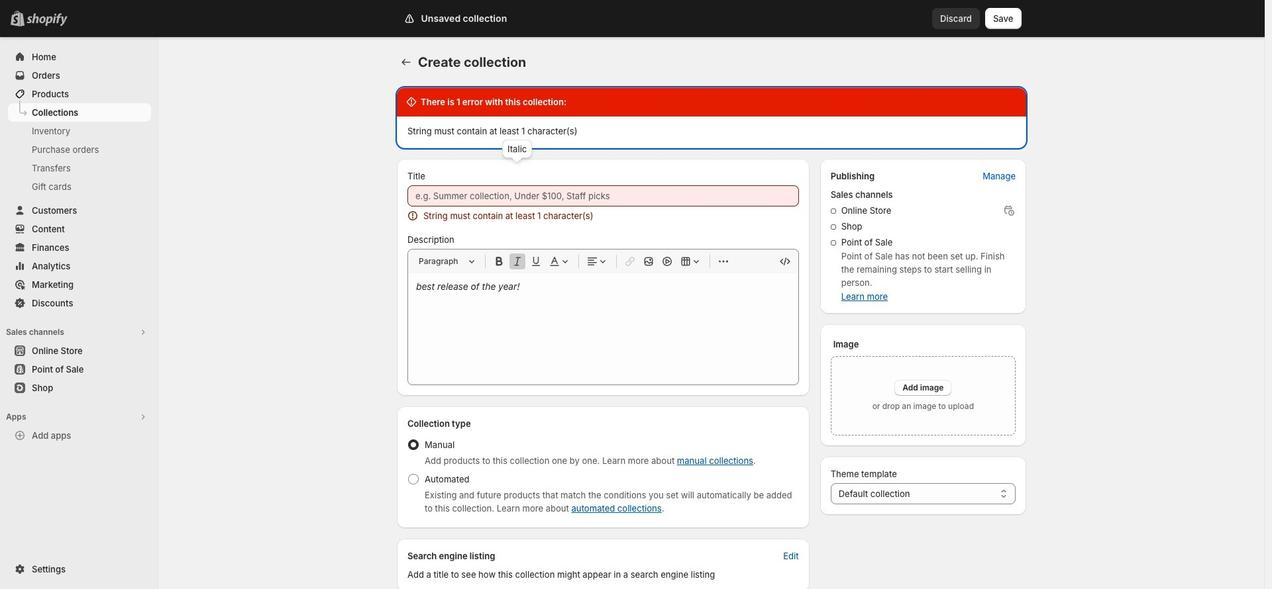 Task type: describe. For each thing, give the bounding box(es) containing it.
e.g. Summer collection, Under $100, Staff picks text field
[[408, 186, 799, 207]]



Task type: locate. For each thing, give the bounding box(es) containing it.
shopify image
[[29, 13, 70, 27]]

tooltip
[[503, 140, 533, 158]]



Task type: vqa. For each thing, say whether or not it's contained in the screenshot.
the e.g. summer collection, under $100, staff picks text box
yes



